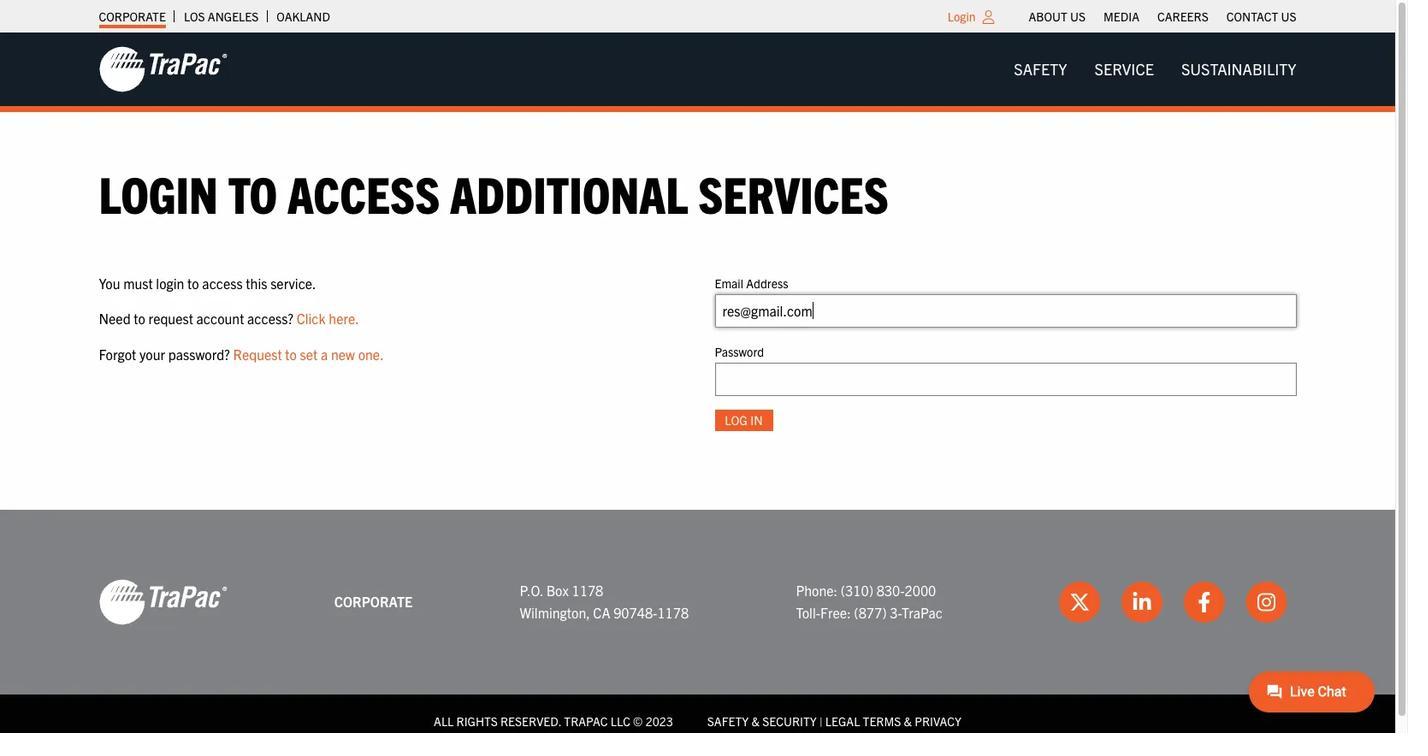 Task type: locate. For each thing, give the bounding box(es) containing it.
safety down about at the top right
[[1014, 59, 1068, 79]]

1 vertical spatial corporate
[[334, 593, 413, 610]]

request
[[149, 310, 193, 327]]

1178
[[572, 582, 604, 599], [658, 604, 689, 621]]

login to access additional services
[[99, 162, 889, 224]]

1 horizontal spatial &
[[904, 714, 912, 729]]

1178 right ca
[[658, 604, 689, 621]]

1 horizontal spatial corporate
[[334, 593, 413, 610]]

angeles
[[208, 9, 259, 24]]

p.o. box 1178 wilmington, ca 90748-1178
[[520, 582, 689, 621]]

1178 up ca
[[572, 582, 604, 599]]

corporate
[[99, 9, 166, 24], [334, 593, 413, 610]]

0 horizontal spatial 1178
[[572, 582, 604, 599]]

box
[[547, 582, 569, 599]]

trapac
[[564, 714, 608, 729]]

los angeles
[[184, 9, 259, 24]]

corporate image
[[99, 45, 227, 93], [99, 579, 227, 626]]

1 vertical spatial safety
[[708, 714, 749, 729]]

terms
[[863, 714, 901, 729]]

rights
[[457, 714, 498, 729]]

service
[[1095, 59, 1154, 79]]

phone: (310) 830-2000 toll-free: (877) 3-trapac
[[796, 582, 943, 621]]

password
[[715, 344, 764, 359]]

1 vertical spatial corporate image
[[99, 579, 227, 626]]

1 horizontal spatial safety
[[1014, 59, 1068, 79]]

password?
[[168, 346, 230, 363]]

email address
[[715, 275, 789, 291]]

login for login to access additional services
[[99, 162, 218, 224]]

0 vertical spatial safety
[[1014, 59, 1068, 79]]

safety inside safety link
[[1014, 59, 1068, 79]]

0 horizontal spatial corporate
[[99, 9, 166, 24]]

1 vertical spatial menu bar
[[1001, 52, 1311, 87]]

here.
[[329, 310, 359, 327]]

login inside main content
[[99, 162, 218, 224]]

access
[[202, 274, 243, 291]]

services
[[699, 162, 889, 224]]

Email Address text field
[[715, 294, 1297, 328]]

us right about at the top right
[[1071, 9, 1086, 24]]

phone:
[[796, 582, 838, 599]]

1 horizontal spatial us
[[1282, 9, 1297, 24]]

menu bar containing safety
[[1001, 52, 1311, 87]]

p.o.
[[520, 582, 543, 599]]

forgot your password? request to set a new one.
[[99, 346, 384, 363]]

login
[[948, 9, 976, 24], [99, 162, 218, 224]]

0 vertical spatial corporate
[[99, 9, 166, 24]]

safety inside footer
[[708, 714, 749, 729]]

2000
[[905, 582, 937, 599]]

us for about us
[[1071, 9, 1086, 24]]

corporate link
[[99, 4, 166, 28]]

us inside contact us link
[[1282, 9, 1297, 24]]

0 horizontal spatial &
[[752, 714, 760, 729]]

access?
[[247, 310, 294, 327]]

1 us from the left
[[1071, 9, 1086, 24]]

safety for safety
[[1014, 59, 1068, 79]]

footer
[[0, 510, 1396, 733]]

new
[[331, 346, 355, 363]]

safety
[[1014, 59, 1068, 79], [708, 714, 749, 729]]

0 vertical spatial menu bar
[[1020, 4, 1306, 28]]

& right terms
[[904, 714, 912, 729]]

us inside about us link
[[1071, 9, 1086, 24]]

2 & from the left
[[904, 714, 912, 729]]

all rights reserved. trapac llc © 2023
[[434, 714, 673, 729]]

request
[[233, 346, 282, 363]]

0 vertical spatial login
[[948, 9, 976, 24]]

1 horizontal spatial 1178
[[658, 604, 689, 621]]

request to set a new one. link
[[233, 346, 384, 363]]

0 horizontal spatial safety
[[708, 714, 749, 729]]

privacy
[[915, 714, 962, 729]]

1 horizontal spatial login
[[948, 9, 976, 24]]

about us link
[[1029, 4, 1086, 28]]

1 vertical spatial login
[[99, 162, 218, 224]]

you
[[99, 274, 120, 291]]

menu bar containing about us
[[1020, 4, 1306, 28]]

this
[[246, 274, 267, 291]]

& left security
[[752, 714, 760, 729]]

ca
[[593, 604, 611, 621]]

None submit
[[715, 410, 773, 431]]

us
[[1071, 9, 1086, 24], [1282, 9, 1297, 24]]

0 horizontal spatial login
[[99, 162, 218, 224]]

email
[[715, 275, 744, 291]]

menu bar up service on the top right of the page
[[1020, 4, 1306, 28]]

menu bar
[[1020, 4, 1306, 28], [1001, 52, 1311, 87]]

&
[[752, 714, 760, 729], [904, 714, 912, 729]]

click here. link
[[297, 310, 359, 327]]

safety left security
[[708, 714, 749, 729]]

2023
[[646, 714, 673, 729]]

los angeles link
[[184, 4, 259, 28]]

oakland
[[277, 9, 330, 24]]

service link
[[1081, 52, 1168, 87]]

sustainability link
[[1168, 52, 1311, 87]]

login to access additional services main content
[[82, 162, 1314, 459]]

0 vertical spatial 1178
[[572, 582, 604, 599]]

none submit inside "login to access additional services" main content
[[715, 410, 773, 431]]

access
[[288, 162, 440, 224]]

service.
[[271, 274, 316, 291]]

us for contact us
[[1282, 9, 1297, 24]]

you must login to access this service.
[[99, 274, 316, 291]]

login link
[[948, 9, 976, 24]]

safety link
[[1001, 52, 1081, 87]]

2 us from the left
[[1282, 9, 1297, 24]]

0 vertical spatial corporate image
[[99, 45, 227, 93]]

to
[[228, 162, 277, 224], [187, 274, 199, 291], [134, 310, 145, 327], [285, 346, 297, 363]]

90748-
[[614, 604, 658, 621]]

us right contact
[[1282, 9, 1297, 24]]

need to request account access? click here.
[[99, 310, 359, 327]]

llc
[[611, 714, 631, 729]]

0 horizontal spatial us
[[1071, 9, 1086, 24]]

menu bar down careers link
[[1001, 52, 1311, 87]]

Password password field
[[715, 363, 1297, 396]]



Task type: vqa. For each thing, say whether or not it's contained in the screenshot.
Financial
no



Task type: describe. For each thing, give the bounding box(es) containing it.
media link
[[1104, 4, 1140, 28]]

your
[[139, 346, 165, 363]]

careers link
[[1158, 4, 1209, 28]]

login
[[156, 274, 184, 291]]

830-
[[877, 582, 905, 599]]

|
[[820, 714, 823, 729]]

one.
[[358, 346, 384, 363]]

legal
[[826, 714, 860, 729]]

careers
[[1158, 9, 1209, 24]]

contact us
[[1227, 9, 1297, 24]]

additional
[[450, 162, 688, 224]]

footer containing p.o. box 1178
[[0, 510, 1396, 733]]

address
[[746, 275, 789, 291]]

trapac
[[902, 604, 943, 621]]

media
[[1104, 9, 1140, 24]]

(877)
[[854, 604, 887, 621]]

a
[[321, 346, 328, 363]]

(310)
[[841, 582, 874, 599]]

all
[[434, 714, 454, 729]]

safety for safety & security | legal terms & privacy
[[708, 714, 749, 729]]

oakland link
[[277, 4, 330, 28]]

1 & from the left
[[752, 714, 760, 729]]

account
[[196, 310, 244, 327]]

safety & security | legal terms & privacy
[[708, 714, 962, 729]]

wilmington,
[[520, 604, 590, 621]]

need
[[99, 310, 131, 327]]

©
[[633, 714, 643, 729]]

forgot
[[99, 346, 136, 363]]

click
[[297, 310, 326, 327]]

contact us link
[[1227, 4, 1297, 28]]

light image
[[983, 10, 995, 24]]

security
[[763, 714, 817, 729]]

about us
[[1029, 9, 1086, 24]]

legal terms & privacy link
[[826, 714, 962, 729]]

safety & security link
[[708, 714, 817, 729]]

2 corporate image from the top
[[99, 579, 227, 626]]

must
[[123, 274, 153, 291]]

login for login link
[[948, 9, 976, 24]]

about
[[1029, 9, 1068, 24]]

sustainability
[[1182, 59, 1297, 79]]

toll-
[[796, 604, 821, 621]]

reserved.
[[501, 714, 562, 729]]

set
[[300, 346, 318, 363]]

contact
[[1227, 9, 1279, 24]]

1 corporate image from the top
[[99, 45, 227, 93]]

1 vertical spatial 1178
[[658, 604, 689, 621]]

3-
[[890, 604, 902, 621]]

los
[[184, 9, 205, 24]]

free:
[[821, 604, 851, 621]]



